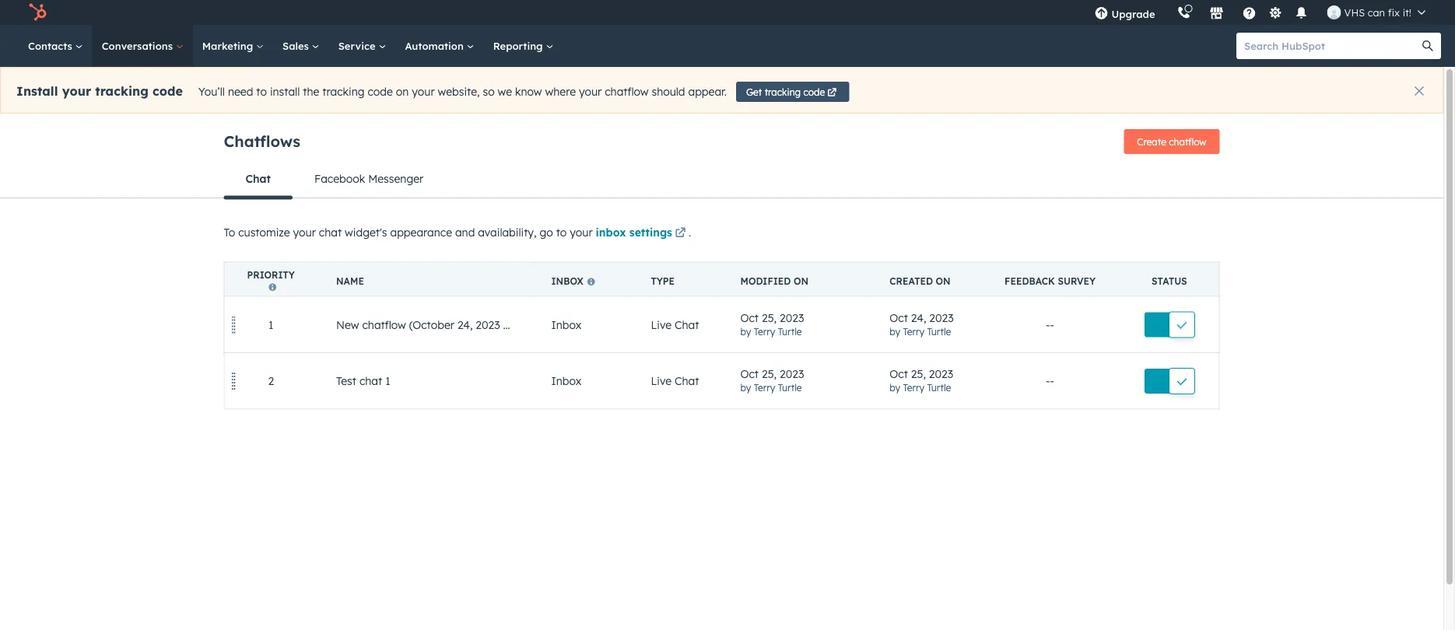 Task type: vqa. For each thing, say whether or not it's contained in the screenshot.
Your Preferences element
no



Task type: describe. For each thing, give the bounding box(es) containing it.
25, for oct 25, 2023
[[762, 367, 777, 381]]

the
[[303, 85, 319, 99]]

1 vertical spatial to
[[556, 226, 567, 239]]

know
[[515, 85, 542, 99]]

website,
[[438, 85, 480, 99]]

create chatflow button
[[1124, 129, 1220, 154]]

-- for oct 25, 2023
[[1046, 374, 1054, 388]]

widget's
[[345, 226, 387, 239]]

marketplaces image
[[1210, 7, 1224, 21]]

facebook
[[314, 172, 365, 186]]

your right "where"
[[579, 85, 602, 99]]

you'll
[[198, 85, 225, 99]]

reporting
[[493, 39, 546, 52]]

need
[[228, 85, 253, 99]]

turtle inside oct 24, 2023 by terry turtle
[[927, 326, 951, 337]]

settings link
[[1266, 4, 1285, 21]]

2 horizontal spatial code
[[803, 86, 825, 98]]

create chatflow
[[1137, 136, 1206, 147]]

customize
[[238, 226, 290, 239]]

facebook messenger
[[314, 172, 424, 186]]

1 horizontal spatial tracking
[[322, 85, 365, 99]]

availability,
[[478, 226, 537, 239]]

chatflow for new chatflow (october 24, 2023 3:06 pm) inbox
[[362, 318, 406, 331]]

status
[[1152, 275, 1187, 287]]

contacts link
[[19, 25, 92, 67]]

hubspot link
[[19, 3, 58, 22]]

chatflows banner
[[224, 124, 1220, 160]]

automation
[[405, 39, 467, 52]]

marketing link
[[193, 25, 273, 67]]

on for created on
[[936, 275, 951, 287]]

25, for oct 24, 2023
[[762, 311, 777, 324]]

install
[[270, 85, 300, 99]]

2
[[268, 374, 274, 388]]

marketing
[[202, 39, 256, 52]]

install your tracking code
[[16, 83, 183, 99]]

conversations link
[[92, 25, 193, 67]]

-- for oct 24, 2023
[[1046, 318, 1054, 331]]

hubspot image
[[28, 3, 47, 22]]

1 horizontal spatial code
[[368, 85, 393, 99]]

(october
[[409, 318, 454, 331]]

facebook messenger button
[[293, 160, 445, 198]]

oct 25, 2023 by terry turtle for oct 24, 2023
[[740, 311, 804, 337]]

and
[[455, 226, 475, 239]]

vhs
[[1344, 6, 1365, 19]]

to customize your chat widget's appearance and availability, go to your
[[224, 226, 596, 239]]

1 vertical spatial 1
[[385, 374, 390, 388]]

it!
[[1403, 6, 1411, 19]]

link opens in a new window image inside inbox settings link
[[675, 228, 686, 239]]

inbox settings link
[[596, 224, 689, 243]]

live chat for oct 24, 2023
[[651, 318, 699, 331]]

chatflows
[[224, 131, 300, 151]]

0 horizontal spatial tracking
[[95, 83, 149, 99]]

name
[[336, 275, 364, 287]]

search image
[[1422, 40, 1433, 51]]

you'll need to install the tracking code on your website, so we know where your chatflow should appear.
[[198, 85, 727, 99]]

create
[[1137, 136, 1166, 147]]

your right install
[[62, 83, 91, 99]]

live for new chatflow (october 24, 2023 3:06 pm)
[[651, 318, 672, 331]]

fix
[[1388, 6, 1400, 19]]

live for test chat 1
[[651, 374, 672, 388]]

type
[[651, 275, 675, 287]]

1 link opens in a new window image from the top
[[675, 224, 686, 243]]

settings image
[[1268, 7, 1282, 21]]

created
[[890, 275, 933, 287]]

3:06
[[503, 318, 524, 331]]

chat inside button
[[245, 172, 271, 186]]

your right 'customize'
[[293, 226, 316, 239]]

navigation containing chat
[[224, 160, 1220, 200]]

your right 'on'
[[412, 85, 435, 99]]

marketplaces button
[[1200, 0, 1233, 25]]

calling icon button
[[1171, 2, 1197, 23]]

chat for new chatflow (october 24, 2023 3:06 pm)
[[675, 318, 699, 331]]

new chatflow (october 24, 2023 3:06 pm) inbox
[[336, 318, 581, 331]]

1 inbox from the top
[[551, 275, 583, 287]]

can
[[1368, 6, 1385, 19]]

install your tracking code alert
[[0, 67, 1443, 114]]

sales link
[[273, 25, 329, 67]]



Task type: locate. For each thing, give the bounding box(es) containing it.
upgrade image
[[1094, 7, 1108, 21]]

2 vertical spatial inbox
[[551, 374, 581, 388]]

Search HubSpot search field
[[1236, 33, 1427, 59]]

service link
[[329, 25, 396, 67]]

tracking right the the at the top left of page
[[322, 85, 365, 99]]

2 on from the left
[[936, 275, 951, 287]]

your
[[62, 83, 91, 99], [412, 85, 435, 99], [579, 85, 602, 99], [293, 226, 316, 239], [570, 226, 593, 239]]

terry inside oct 24, 2023 by terry turtle
[[903, 326, 924, 337]]

chat
[[245, 172, 271, 186], [675, 318, 699, 331], [675, 374, 699, 388]]

tracking right get
[[765, 86, 801, 98]]

chat button
[[224, 160, 293, 200]]

1 horizontal spatial on
[[936, 275, 951, 287]]

to right go
[[556, 226, 567, 239]]

terry
[[754, 326, 775, 337], [903, 326, 924, 337], [754, 382, 775, 394], [903, 382, 924, 394]]

1 vertical spatial chatflow
[[1169, 136, 1206, 147]]

live
[[651, 318, 672, 331], [651, 374, 672, 388]]

1 -- from the top
[[1046, 318, 1054, 331]]

tracking down conversations
[[95, 83, 149, 99]]

on
[[794, 275, 808, 287], [936, 275, 951, 287]]

1 horizontal spatial chat
[[359, 374, 382, 388]]

get tracking code link
[[736, 82, 849, 102]]

calling icon image
[[1177, 6, 1191, 20]]

3 inbox from the top
[[551, 374, 581, 388]]

0 vertical spatial inbox
[[551, 275, 583, 287]]

search button
[[1415, 33, 1441, 59]]

modified on
[[740, 275, 808, 287]]

2 live from the top
[[651, 374, 672, 388]]

24, inside oct 24, 2023 by terry turtle
[[911, 311, 926, 324]]

24,
[[911, 311, 926, 324], [457, 318, 473, 331]]

chatflow inside button
[[1169, 136, 1206, 147]]

0 horizontal spatial code
[[152, 83, 183, 99]]

appear.
[[688, 85, 727, 99]]

0 horizontal spatial 24,
[[457, 318, 473, 331]]

notifications button
[[1288, 0, 1315, 25]]

live chat
[[651, 318, 699, 331], [651, 374, 699, 388]]

1 live chat from the top
[[651, 318, 699, 331]]

vhs can fix it! button
[[1318, 0, 1435, 25]]

menu item
[[1166, 0, 1169, 25]]

chatflow right "create"
[[1169, 136, 1206, 147]]

feedback survey
[[1005, 275, 1096, 287]]

1 horizontal spatial 24,
[[911, 311, 926, 324]]

1 vertical spatial live
[[651, 374, 672, 388]]

to
[[224, 226, 235, 239]]

1 down the priority
[[268, 318, 273, 331]]

chatflow
[[605, 85, 649, 99], [1169, 136, 1206, 147], [362, 318, 406, 331]]

2 vertical spatial chat
[[675, 374, 699, 388]]

to inside the install your tracking code alert
[[256, 85, 267, 99]]

0 horizontal spatial chatflow
[[362, 318, 406, 331]]

chat for test chat 1
[[675, 374, 699, 388]]

on right the 'modified'
[[794, 275, 808, 287]]

survey
[[1058, 275, 1096, 287]]

chat
[[319, 226, 342, 239], [359, 374, 382, 388]]

so
[[483, 85, 495, 99]]

24, right (october
[[457, 318, 473, 331]]

24, down "created on"
[[911, 311, 926, 324]]

feedback
[[1005, 275, 1055, 287]]

navigation
[[224, 160, 1220, 200]]

new
[[336, 318, 359, 331]]

on for modified on
[[794, 275, 808, 287]]

to right 'need'
[[256, 85, 267, 99]]

help button
[[1236, 0, 1263, 25]]

0 vertical spatial 1
[[268, 318, 273, 331]]

we
[[498, 85, 512, 99]]

2 inbox from the top
[[551, 318, 581, 331]]

upgrade
[[1111, 7, 1155, 20]]

1 vertical spatial live chat
[[651, 374, 699, 388]]

notifications image
[[1294, 7, 1308, 21]]

code left you'll
[[152, 83, 183, 99]]

0 vertical spatial --
[[1046, 318, 1054, 331]]

by
[[740, 326, 751, 337], [890, 326, 900, 337], [740, 382, 751, 394], [890, 382, 900, 394]]

priority
[[247, 269, 295, 281]]

chatflow left should
[[605, 85, 649, 99]]

live chat for oct 25, 2023
[[651, 374, 699, 388]]

get tracking code
[[746, 86, 825, 98]]

0 vertical spatial chat
[[245, 172, 271, 186]]

2 horizontal spatial chatflow
[[1169, 136, 1206, 147]]

close image
[[1415, 86, 1424, 96]]

0 horizontal spatial 1
[[268, 318, 273, 331]]

1 on from the left
[[794, 275, 808, 287]]

0 horizontal spatial to
[[256, 85, 267, 99]]

1
[[268, 318, 273, 331], [385, 374, 390, 388]]

inbox
[[596, 226, 626, 239]]

code
[[152, 83, 183, 99], [368, 85, 393, 99], [803, 86, 825, 98]]

turtle
[[778, 326, 802, 337], [927, 326, 951, 337], [778, 382, 802, 394], [927, 382, 951, 394]]

where
[[545, 85, 576, 99]]

test
[[336, 374, 356, 388]]

go
[[540, 226, 553, 239]]

by inside oct 24, 2023 by terry turtle
[[890, 326, 900, 337]]

link opens in a new window image
[[675, 224, 686, 243], [675, 228, 686, 239]]

terry turtle image
[[1327, 5, 1341, 19]]

service
[[338, 39, 378, 52]]

sales
[[282, 39, 312, 52]]

0 vertical spatial live chat
[[651, 318, 699, 331]]

tracking
[[95, 83, 149, 99], [322, 85, 365, 99], [765, 86, 801, 98]]

1 right test
[[385, 374, 390, 388]]

1 horizontal spatial to
[[556, 226, 567, 239]]

test chat 1
[[336, 374, 390, 388]]

help image
[[1242, 7, 1256, 21]]

chat right test
[[359, 374, 382, 388]]

on
[[396, 85, 409, 99]]

menu
[[1083, 0, 1436, 25]]

chat left widget's
[[319, 226, 342, 239]]

oct 25, 2023 by terry turtle for oct 25, 2023
[[740, 367, 804, 394]]

chatflow right new
[[362, 318, 406, 331]]

get
[[746, 86, 762, 98]]

messenger
[[368, 172, 424, 186]]

1 live from the top
[[651, 318, 672, 331]]

0 horizontal spatial chat
[[319, 226, 342, 239]]

oct 25, 2023 by terry turtle
[[740, 311, 804, 337], [740, 367, 804, 394], [890, 367, 953, 394]]

reporting link
[[484, 25, 563, 67]]

inbox settings
[[596, 226, 672, 239]]

2 -- from the top
[[1046, 374, 1054, 388]]

oct inside oct 24, 2023 by terry turtle
[[890, 311, 908, 324]]

chatflow inside the install your tracking code alert
[[605, 85, 649, 99]]

0 vertical spatial chat
[[319, 226, 342, 239]]

0 vertical spatial to
[[256, 85, 267, 99]]

inbox
[[551, 275, 583, 287], [551, 318, 581, 331], [551, 374, 581, 388]]

0 vertical spatial live
[[651, 318, 672, 331]]

menu containing vhs can fix it!
[[1083, 0, 1436, 25]]

created on
[[890, 275, 951, 287]]

1 vertical spatial chat
[[359, 374, 382, 388]]

code left 'on'
[[368, 85, 393, 99]]

2 live chat from the top
[[651, 374, 699, 388]]

settings
[[629, 226, 672, 239]]

.
[[689, 226, 691, 239]]

code right get
[[803, 86, 825, 98]]

2 link opens in a new window image from the top
[[675, 228, 686, 239]]

25,
[[762, 311, 777, 324], [762, 367, 777, 381], [911, 367, 926, 381]]

oct 24, 2023 by terry turtle
[[890, 311, 954, 337]]

0 horizontal spatial on
[[794, 275, 808, 287]]

1 vertical spatial inbox
[[551, 318, 581, 331]]

should
[[652, 85, 685, 99]]

2 vertical spatial chatflow
[[362, 318, 406, 331]]

contacts
[[28, 39, 75, 52]]

your left inbox
[[570, 226, 593, 239]]

2023 inside oct 24, 2023 by terry turtle
[[929, 311, 954, 324]]

pm)
[[527, 318, 547, 331]]

conversations
[[102, 39, 176, 52]]

1 vertical spatial chat
[[675, 318, 699, 331]]

0 vertical spatial chatflow
[[605, 85, 649, 99]]

1 vertical spatial --
[[1046, 374, 1054, 388]]

1 horizontal spatial 1
[[385, 374, 390, 388]]

vhs can fix it!
[[1344, 6, 1411, 19]]

--
[[1046, 318, 1054, 331], [1046, 374, 1054, 388]]

automation link
[[396, 25, 484, 67]]

modified
[[740, 275, 791, 287]]

2 horizontal spatial tracking
[[765, 86, 801, 98]]

to
[[256, 85, 267, 99], [556, 226, 567, 239]]

1 horizontal spatial chatflow
[[605, 85, 649, 99]]

appearance
[[390, 226, 452, 239]]

2023
[[780, 311, 804, 324], [929, 311, 954, 324], [476, 318, 500, 331], [780, 367, 804, 381], [929, 367, 953, 381]]

install
[[16, 83, 58, 99]]

chatflow for create chatflow
[[1169, 136, 1206, 147]]

-
[[1046, 318, 1050, 331], [1050, 318, 1054, 331], [1046, 374, 1050, 388], [1050, 374, 1054, 388]]

on right created
[[936, 275, 951, 287]]



